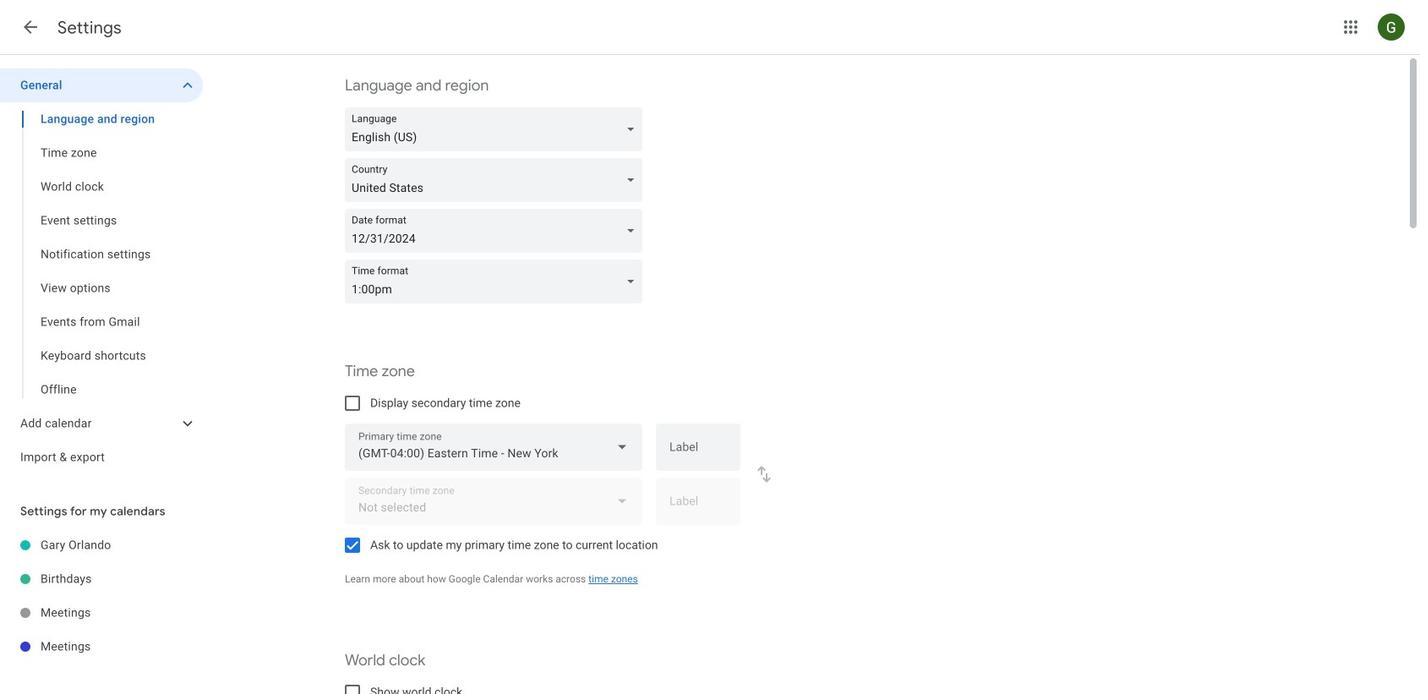 Task type: describe. For each thing, give the bounding box(es) containing it.
swap time zones image
[[754, 464, 774, 484]]

go back image
[[20, 17, 41, 37]]

birthdays tree item
[[0, 562, 203, 596]]

1 meetings tree item from the top
[[0, 596, 203, 630]]

2 meetings tree item from the top
[[0, 630, 203, 664]]

gary orlando tree item
[[0, 528, 203, 562]]



Task type: locate. For each thing, give the bounding box(es) containing it.
tree
[[0, 68, 203, 474], [0, 528, 203, 664]]

heading
[[57, 17, 122, 38]]

group
[[0, 102, 203, 407]]

general tree item
[[0, 68, 203, 102]]

meetings tree item down birthdays 'tree item'
[[0, 630, 203, 664]]

meetings tree item down the gary orlando tree item
[[0, 596, 203, 630]]

meetings tree item
[[0, 596, 203, 630], [0, 630, 203, 664]]

Label for secondary time zone. text field
[[670, 496, 727, 519]]

1 tree from the top
[[0, 68, 203, 474]]

2 tree from the top
[[0, 528, 203, 664]]

None field
[[345, 107, 649, 151], [345, 158, 649, 202], [345, 209, 649, 253], [345, 260, 649, 303], [345, 424, 643, 471], [345, 107, 649, 151], [345, 158, 649, 202], [345, 209, 649, 253], [345, 260, 649, 303], [345, 424, 643, 471]]

1 vertical spatial tree
[[0, 528, 203, 664]]

Label for primary time zone. text field
[[670, 442, 727, 465]]

0 vertical spatial tree
[[0, 68, 203, 474]]



Task type: vqa. For each thing, say whether or not it's contained in the screenshot.
text field
no



